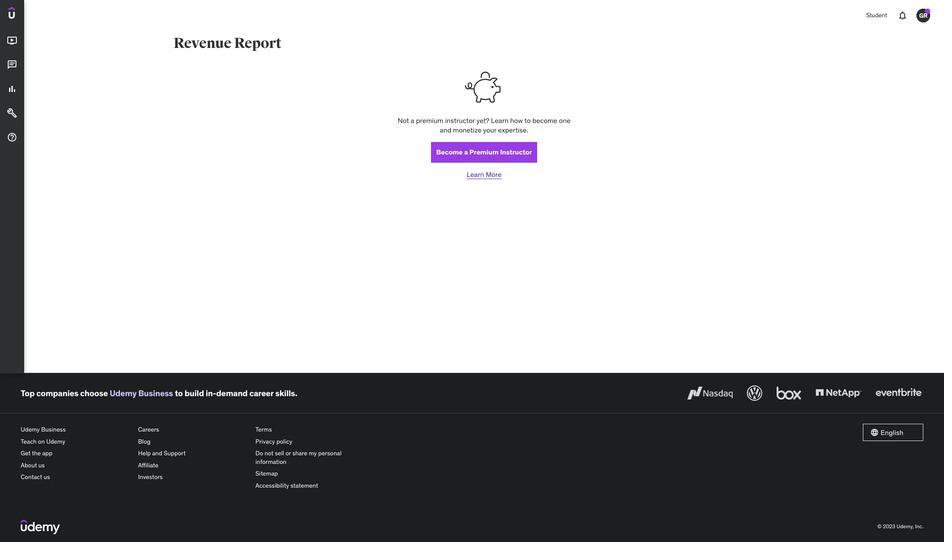 Task type: locate. For each thing, give the bounding box(es) containing it.
a
[[411, 116, 414, 125], [464, 148, 468, 156]]

business up careers
[[138, 388, 173, 398]]

terms privacy policy do not sell or share my personal information sitemap accessibility statement
[[256, 426, 342, 489]]

1 horizontal spatial and
[[440, 126, 452, 134]]

medium image
[[7, 108, 17, 118]]

how
[[510, 116, 523, 125]]

careers blog help and support affiliate investors
[[138, 426, 186, 481]]

medium image
[[7, 35, 17, 46], [7, 60, 17, 70], [7, 84, 17, 94], [7, 132, 17, 143]]

a right not
[[411, 116, 414, 125]]

companies
[[36, 388, 78, 398]]

us right the about
[[38, 461, 45, 469]]

become a premium instructor link
[[431, 142, 537, 163]]

1 horizontal spatial business
[[138, 388, 173, 398]]

or
[[286, 449, 291, 457]]

monetize
[[453, 126, 482, 134]]

business
[[138, 388, 173, 398], [41, 426, 66, 433]]

udemy up teach at the bottom of the page
[[21, 426, 40, 433]]

© 2023 udemy, inc.
[[878, 523, 924, 530]]

top companies choose udemy business to build in-demand career skills.
[[21, 388, 297, 398]]

to right how
[[525, 116, 531, 125]]

a inside not a premium instructor yet? learn how to become one and monetize your expertise.
[[411, 116, 414, 125]]

1 vertical spatial us
[[44, 473, 50, 481]]

get
[[21, 449, 31, 457]]

in-
[[206, 388, 216, 398]]

a right become
[[464, 148, 468, 156]]

to left build
[[175, 388, 183, 398]]

learn up your
[[491, 116, 509, 125]]

accessibility
[[256, 482, 289, 489]]

1 vertical spatial learn
[[467, 170, 484, 179]]

learn
[[491, 116, 509, 125], [467, 170, 484, 179]]

build
[[185, 388, 204, 398]]

and right help
[[152, 449, 162, 457]]

teach
[[21, 438, 37, 445]]

udemy image
[[9, 7, 48, 22], [21, 520, 60, 534]]

1 horizontal spatial learn
[[491, 116, 509, 125]]

0 vertical spatial to
[[525, 116, 531, 125]]

0 horizontal spatial business
[[41, 426, 66, 433]]

0 horizontal spatial and
[[152, 449, 162, 457]]

1 vertical spatial udemy image
[[21, 520, 60, 534]]

teach on udemy link
[[21, 436, 131, 448]]

1 vertical spatial a
[[464, 148, 468, 156]]

more
[[486, 170, 502, 179]]

3 medium image from the top
[[7, 84, 17, 94]]

skills.
[[275, 388, 297, 398]]

1 vertical spatial business
[[41, 426, 66, 433]]

and inside careers blog help and support affiliate investors
[[152, 449, 162, 457]]

us
[[38, 461, 45, 469], [44, 473, 50, 481]]

information
[[256, 458, 287, 466]]

1 vertical spatial to
[[175, 388, 183, 398]]

affiliate link
[[138, 460, 249, 472]]

udemy
[[110, 388, 137, 398], [21, 426, 40, 433], [46, 438, 65, 445]]

udemy business teach on udemy get the app about us contact us
[[21, 426, 66, 481]]

affiliate
[[138, 461, 159, 469]]

business up "on"
[[41, 426, 66, 433]]

©
[[878, 523, 882, 530]]

2 horizontal spatial udemy
[[110, 388, 137, 398]]

student
[[866, 11, 887, 19]]

choose
[[80, 388, 108, 398]]

1 vertical spatial udemy business link
[[21, 424, 131, 436]]

to
[[525, 116, 531, 125], [175, 388, 183, 398]]

udemy right "on"
[[46, 438, 65, 445]]

0 vertical spatial udemy business link
[[110, 388, 173, 398]]

2 medium image from the top
[[7, 60, 17, 70]]

0 vertical spatial us
[[38, 461, 45, 469]]

business inside udemy business teach on udemy get the app about us contact us
[[41, 426, 66, 433]]

to inside not a premium instructor yet? learn how to become one and monetize your expertise.
[[525, 116, 531, 125]]

learn left more
[[467, 170, 484, 179]]

udemy,
[[897, 523, 914, 530]]

english button
[[863, 424, 924, 441]]

1 vertical spatial udemy
[[21, 426, 40, 433]]

statement
[[291, 482, 318, 489]]

udemy right choose
[[110, 388, 137, 398]]

personal
[[318, 449, 342, 457]]

2 vertical spatial udemy
[[46, 438, 65, 445]]

and down instructor
[[440, 126, 452, 134]]

0 horizontal spatial a
[[411, 116, 414, 125]]

0 vertical spatial learn
[[491, 116, 509, 125]]

on
[[38, 438, 45, 445]]

udemy business link up get the app link
[[21, 424, 131, 436]]

udemy business link up careers
[[110, 388, 173, 398]]

us right contact
[[44, 473, 50, 481]]

share
[[293, 449, 307, 457]]

0 vertical spatial a
[[411, 116, 414, 125]]

instructor
[[500, 148, 532, 156]]

revenue report
[[174, 34, 281, 52]]

and inside not a premium instructor yet? learn how to become one and monetize your expertise.
[[440, 126, 452, 134]]

1 vertical spatial and
[[152, 449, 162, 457]]

and
[[440, 126, 452, 134], [152, 449, 162, 457]]

blog
[[138, 438, 151, 445]]

udemy business link
[[110, 388, 173, 398], [21, 424, 131, 436]]

1 medium image from the top
[[7, 35, 17, 46]]

do not sell or share my personal information button
[[256, 448, 366, 468]]

0 vertical spatial udemy image
[[9, 7, 48, 22]]

learn more
[[467, 170, 502, 179]]

1 horizontal spatial a
[[464, 148, 468, 156]]

1 horizontal spatial to
[[525, 116, 531, 125]]

eventbrite image
[[874, 384, 924, 403]]

0 horizontal spatial learn
[[467, 170, 484, 179]]

box image
[[775, 384, 804, 403]]

contact
[[21, 473, 42, 481]]

a for premium
[[464, 148, 468, 156]]

small image
[[871, 428, 879, 437]]

the
[[32, 449, 41, 457]]

0 vertical spatial udemy
[[110, 388, 137, 398]]

0 horizontal spatial to
[[175, 388, 183, 398]]

premium
[[416, 116, 444, 125]]

0 vertical spatial and
[[440, 126, 452, 134]]



Task type: vqa. For each thing, say whether or not it's contained in the screenshot.
the leftmost to
yes



Task type: describe. For each thing, give the bounding box(es) containing it.
notifications image
[[898, 10, 908, 21]]

my
[[309, 449, 317, 457]]

instructor
[[445, 116, 475, 125]]

become
[[533, 116, 558, 125]]

get the app link
[[21, 448, 131, 460]]

top
[[21, 388, 35, 398]]

support
[[164, 449, 186, 457]]

sell
[[275, 449, 284, 457]]

investors
[[138, 473, 163, 481]]

about us link
[[21, 460, 131, 472]]

investors link
[[138, 472, 249, 483]]

become a premium instructor
[[436, 148, 532, 156]]

premium
[[470, 148, 499, 156]]

0 vertical spatial business
[[138, 388, 173, 398]]

one
[[559, 116, 571, 125]]

blog link
[[138, 436, 249, 448]]

expertise.
[[498, 126, 529, 134]]

not a premium instructor yet? learn how to become one and monetize your expertise.
[[398, 116, 571, 134]]

not
[[398, 116, 409, 125]]

not
[[265, 449, 274, 457]]

revenue
[[174, 34, 231, 52]]

terms
[[256, 426, 272, 433]]

become
[[436, 148, 463, 156]]

2023
[[883, 523, 896, 530]]

app
[[42, 449, 52, 457]]

terms link
[[256, 424, 366, 436]]

help
[[138, 449, 151, 457]]

careers
[[138, 426, 159, 433]]

1 horizontal spatial udemy
[[46, 438, 65, 445]]

gr link
[[913, 5, 934, 26]]

learn inside not a premium instructor yet? learn how to become one and monetize your expertise.
[[491, 116, 509, 125]]

4 medium image from the top
[[7, 132, 17, 143]]

sitemap link
[[256, 468, 366, 480]]

accessibility statement link
[[256, 480, 366, 492]]

about
[[21, 461, 37, 469]]

privacy policy link
[[256, 436, 366, 448]]

sitemap
[[256, 470, 278, 478]]

your
[[483, 126, 497, 134]]

contact us link
[[21, 472, 131, 483]]

do
[[256, 449, 263, 457]]

demand
[[216, 388, 248, 398]]

you have alerts image
[[925, 9, 931, 14]]

policy
[[277, 438, 292, 445]]

nasdaq image
[[685, 384, 735, 403]]

volkswagen image
[[745, 384, 764, 403]]

student link
[[861, 5, 893, 26]]

report
[[234, 34, 281, 52]]

learn more link
[[467, 170, 502, 179]]

help and support link
[[138, 448, 249, 460]]

a for premium
[[411, 116, 414, 125]]

inc.
[[916, 523, 924, 530]]

careers link
[[138, 424, 249, 436]]

0 horizontal spatial udemy
[[21, 426, 40, 433]]

yet?
[[477, 116, 490, 125]]

gr
[[919, 11, 928, 19]]

career
[[249, 388, 274, 398]]

english
[[881, 428, 904, 437]]

privacy
[[256, 438, 275, 445]]

netapp image
[[814, 384, 864, 403]]



